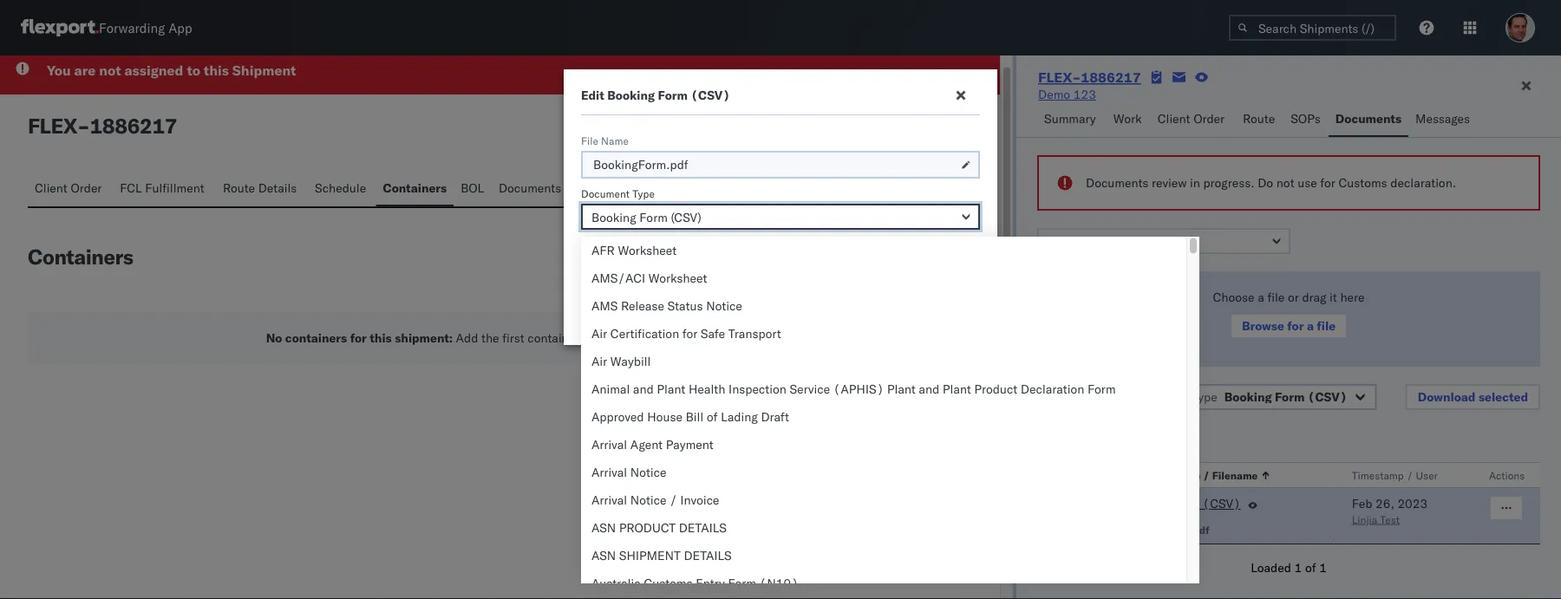 Task type: vqa. For each thing, say whether or not it's contained in the screenshot.
Overview
no



Task type: describe. For each thing, give the bounding box(es) containing it.
product
[[974, 382, 1018, 397]]

upload document button
[[718, 111, 846, 137]]

0 horizontal spatial documents button
[[492, 172, 572, 206]]

form down browse for a file button
[[1275, 389, 1305, 405]]

0 vertical spatial status
[[668, 298, 703, 314]]

containers
[[285, 330, 347, 345]]

0 vertical spatial booking
[[607, 88, 655, 103]]

arrival agent payment
[[592, 437, 714, 452]]

1 vertical spatial customs
[[644, 576, 693, 591]]

declaration
[[1021, 382, 1085, 397]]

app
[[168, 20, 192, 36]]

0 horizontal spatial messages button
[[572, 172, 643, 206]]

fcl fulfillment button
[[113, 172, 216, 206]]

loaded 1 of 1
[[1251, 560, 1327, 576]]

a inside button
[[1307, 318, 1314, 334]]

0 vertical spatial this
[[204, 61, 229, 79]]

status inside button
[[1050, 389, 1085, 405]]

1 horizontal spatial client order button
[[1151, 103, 1236, 137]]

1 horizontal spatial messages
[[1416, 111, 1470, 126]]

for right containers
[[350, 330, 367, 345]]

choose
[[1213, 290, 1255, 305]]

0 vertical spatial notice
[[706, 298, 742, 314]]

here
[[1340, 290, 1365, 305]]

browse for a file button
[[1230, 313, 1348, 339]]

0 vertical spatial customs
[[1339, 175, 1388, 190]]

0 horizontal spatial containers
[[28, 243, 133, 269]]

documents review in progress. do not use for customs declaration.
[[1086, 175, 1456, 190]]

work
[[1114, 111, 1142, 126]]

asn shipment details
[[592, 548, 732, 563]]

bill
[[686, 409, 704, 425]]

Search Shipments (/) text field
[[1229, 15, 1397, 41]]

clicking
[[599, 330, 642, 345]]

you are not assigned to this shipment
[[47, 61, 296, 79]]

choose a file or drag it here
[[1213, 290, 1365, 305]]

afr
[[592, 243, 615, 258]]

feb 26, 2023 linjia test
[[1352, 496, 1428, 526]]

australia customs entry form (n10)
[[592, 576, 799, 591]]

2 horizontal spatial /
[[1407, 469, 1413, 482]]

1 horizontal spatial booking
[[1123, 496, 1168, 511]]

safe
[[701, 326, 725, 341]]

1 horizontal spatial this
[[370, 330, 392, 345]]

notice for arrival notice / invoice
[[630, 493, 667, 508]]

route button
[[1236, 103, 1284, 137]]

details for asn shipment details
[[684, 548, 732, 563]]

flex-
[[1038, 69, 1081, 86]]

route details button
[[216, 172, 308, 206]]

1 vertical spatial of
[[1305, 560, 1316, 576]]

worksheet for ams/aci worksheet
[[649, 271, 707, 286]]

approved
[[592, 409, 644, 425]]

user
[[1416, 469, 1438, 482]]

certification
[[610, 326, 679, 341]]

shipment
[[232, 61, 296, 79]]

0 vertical spatial bookingform.pdf
[[593, 157, 688, 172]]

arrival for arrival notice / invoice
[[592, 493, 627, 508]]

0 vertical spatial of
[[707, 409, 718, 425]]

file name
[[581, 134, 629, 147]]

assigned
[[124, 61, 183, 79]]

document type / filename
[[1123, 469, 1258, 482]]

animal and plant health inspection service (aphis) plant and plant product declaration form
[[592, 382, 1116, 397]]

product
[[619, 520, 676, 536]]

shipment
[[619, 548, 681, 563]]

0 vertical spatial documents button
[[1329, 103, 1409, 137]]

1 and from the left
[[633, 382, 654, 397]]

you
[[47, 61, 71, 79]]

demo 123 link
[[1038, 86, 1096, 103]]

worksheet for afr worksheet
[[618, 243, 677, 258]]

booking form (csv)
[[1123, 496, 1241, 511]]

invoice
[[680, 493, 719, 508]]

fcl
[[120, 180, 142, 195]]

0 horizontal spatial file
[[1268, 290, 1285, 305]]

Booking Form (CSV) text field
[[581, 204, 980, 230]]

no
[[266, 330, 282, 345]]

3 plant from the left
[[943, 382, 971, 397]]

for left 'safe' on the left bottom of the page
[[682, 326, 698, 341]]

edit booking form (csv)
[[581, 88, 730, 103]]

download selected button
[[1406, 384, 1541, 410]]

download selected
[[1418, 389, 1528, 405]]

0 vertical spatial messages button
[[1409, 103, 1480, 137]]

draft
[[761, 409, 789, 425]]

do
[[1258, 175, 1273, 190]]

review
[[1152, 175, 1187, 190]]

health
[[689, 382, 726, 397]]

browse for a file
[[1242, 318, 1336, 334]]

by
[[583, 330, 596, 345]]

1 plant from the left
[[657, 382, 686, 397]]

animal
[[592, 382, 630, 397]]

exception
[[904, 117, 961, 132]]

container".
[[673, 330, 734, 345]]

document right 'upload'
[[774, 117, 834, 132]]

notice for arrival notice
[[630, 465, 667, 480]]

Generate document type... text field
[[1037, 228, 1291, 254]]

file for file exception
[[880, 117, 901, 132]]

container
[[528, 330, 580, 345]]

0 vertical spatial not
[[99, 61, 121, 79]]

document for document type
[[581, 187, 630, 200]]

agent
[[630, 437, 663, 452]]

first
[[502, 330, 525, 345]]

summary button
[[1037, 103, 1107, 137]]

lading
[[721, 409, 758, 425]]

ams/aci worksheet
[[592, 271, 707, 286]]

containers button
[[376, 172, 454, 206]]

type for document type / filename
[[1177, 469, 1201, 482]]

form right entry
[[728, 576, 756, 591]]

document type
[[581, 187, 655, 200]]

entry
[[696, 576, 725, 591]]

demo
[[1038, 87, 1071, 102]]

service
[[790, 382, 830, 397]]

asn product details
[[592, 520, 727, 536]]

for inside button
[[1287, 318, 1304, 334]]

selected
[[1479, 389, 1528, 405]]

waybill
[[610, 354, 651, 369]]

form right 'declaration'
[[1088, 382, 1116, 397]]

2023
[[1398, 496, 1428, 511]]

timestamp / user button
[[1349, 465, 1455, 482]]

arrival for arrival notice
[[592, 465, 627, 480]]

assignees
[[650, 180, 706, 195]]

documents for top documents button
[[1336, 111, 1402, 126]]

0 horizontal spatial messages
[[579, 180, 633, 195]]

arrival for arrival agent payment
[[592, 437, 627, 452]]



Task type: locate. For each thing, give the bounding box(es) containing it.
0 horizontal spatial client
[[35, 180, 67, 195]]

booking right edit
[[607, 88, 655, 103]]

flex-1886217 link
[[1038, 69, 1141, 86]]

None checkbox
[[1055, 499, 1072, 516]]

1
[[1295, 560, 1302, 576], [1319, 560, 1327, 576]]

payment
[[666, 437, 714, 452]]

client order button up in
[[1151, 103, 1236, 137]]

1 arrival from the top
[[592, 437, 627, 452]]

form right edit
[[658, 88, 688, 103]]

1 horizontal spatial file
[[1317, 318, 1336, 334]]

details up entry
[[684, 548, 732, 563]]

0 horizontal spatial file
[[581, 134, 598, 147]]

type up booking form (csv)
[[1177, 469, 1201, 482]]

1 vertical spatial containers
[[28, 243, 133, 269]]

1 horizontal spatial route
[[1243, 111, 1275, 126]]

1 vertical spatial type
[[1177, 469, 1201, 482]]

add
[[456, 330, 478, 345]]

1 vertical spatial order
[[71, 180, 102, 195]]

0 horizontal spatial (csv)
[[691, 88, 730, 103]]

type up "afr worksheet"
[[632, 187, 655, 200]]

client right the work button
[[1158, 111, 1191, 126]]

worksheet up ams/aci worksheet
[[618, 243, 677, 258]]

1 vertical spatial (csv)
[[1308, 389, 1347, 405]]

route details
[[223, 180, 297, 195]]

1 horizontal spatial customs
[[1339, 175, 1388, 190]]

/ left invoice
[[670, 493, 677, 508]]

1 horizontal spatial status
[[1050, 389, 1085, 405]]

0 horizontal spatial status
[[668, 298, 703, 314]]

documents
[[1336, 111, 1402, 126], [1086, 175, 1149, 190], [499, 180, 561, 195]]

in
[[1190, 175, 1200, 190]]

type
[[1194, 389, 1218, 405]]

timestamp / user
[[1352, 469, 1438, 482]]

declaration.
[[1391, 175, 1456, 190]]

schedule button
[[308, 172, 376, 206]]

documents button right bol
[[492, 172, 572, 206]]

client down flex
[[35, 180, 67, 195]]

for right use
[[1321, 175, 1336, 190]]

/ left user
[[1407, 469, 1413, 482]]

work button
[[1107, 103, 1151, 137]]

client
[[1158, 111, 1191, 126], [35, 180, 67, 195]]

plant left product
[[943, 382, 971, 397]]

0 horizontal spatial and
[[633, 382, 654, 397]]

plant up house
[[657, 382, 686, 397]]

0 vertical spatial client
[[1158, 111, 1191, 126]]

1886217 down assigned
[[90, 112, 177, 138]]

0 vertical spatial containers
[[383, 180, 447, 195]]

1 horizontal spatial documents button
[[1329, 103, 1409, 137]]

1 horizontal spatial /
[[1203, 469, 1210, 482]]

1 vertical spatial air
[[592, 354, 607, 369]]

1 vertical spatial booking
[[1225, 389, 1272, 405]]

document for document type / filename
[[1123, 469, 1175, 482]]

worksheet up the ams release status notice
[[649, 271, 707, 286]]

asn for asn product details
[[592, 520, 616, 536]]

documents button
[[1329, 103, 1409, 137], [492, 172, 572, 206]]

arrival down approved
[[592, 437, 627, 452]]

(csv) up 'upload'
[[691, 88, 730, 103]]

1 horizontal spatial and
[[919, 382, 940, 397]]

1 vertical spatial bookingform.pdf
[[1123, 523, 1210, 536]]

0 vertical spatial worksheet
[[618, 243, 677, 258]]

documents for documents review in progress. do not use for customs declaration.
[[1086, 175, 1149, 190]]

/ left filename
[[1203, 469, 1210, 482]]

customs
[[1339, 175, 1388, 190], [644, 576, 693, 591]]

messages button down 'file name'
[[572, 172, 643, 206]]

documents right bol button
[[499, 180, 561, 195]]

drag
[[1302, 290, 1327, 305]]

containers down fcl
[[28, 243, 133, 269]]

document up the memo
[[581, 187, 630, 200]]

0 vertical spatial file
[[1268, 290, 1285, 305]]

1 horizontal spatial 1886217
[[1081, 69, 1141, 86]]

Caption (optional) text field
[[581, 255, 980, 281]]

0 horizontal spatial client order button
[[28, 172, 113, 206]]

it
[[1330, 290, 1337, 305]]

1 horizontal spatial type
[[1177, 469, 1201, 482]]

flexport. image
[[21, 19, 99, 36]]

form down document type / filename
[[1171, 496, 1200, 511]]

asn for asn shipment details
[[592, 548, 616, 563]]

file inside button
[[1317, 318, 1336, 334]]

transport
[[728, 326, 781, 341]]

arrival down the "arrival agent payment"
[[592, 465, 627, 480]]

client order right the work button
[[1158, 111, 1225, 126]]

details for asn product details
[[679, 520, 727, 536]]

1 vertical spatial worksheet
[[649, 271, 707, 286]]

flex-1886217
[[1038, 69, 1141, 86]]

0 horizontal spatial client order
[[35, 180, 102, 195]]

and
[[633, 382, 654, 397], [919, 382, 940, 397]]

file
[[1268, 290, 1285, 305], [1317, 318, 1336, 334]]

1 vertical spatial messages button
[[572, 172, 643, 206]]

123
[[1074, 87, 1096, 102]]

2 asn from the top
[[592, 548, 616, 563]]

0 vertical spatial details
[[679, 520, 727, 536]]

bookingform.pdf down name
[[593, 157, 688, 172]]

/ for filename
[[1203, 469, 1210, 482]]

fcl fulfillment
[[120, 180, 204, 195]]

test
[[1380, 513, 1400, 526]]

route for route
[[1243, 111, 1275, 126]]

customs right use
[[1339, 175, 1388, 190]]

of right 'loaded'
[[1305, 560, 1316, 576]]

1 vertical spatial documents button
[[492, 172, 572, 206]]

2 air from the top
[[592, 354, 607, 369]]

form
[[658, 88, 688, 103], [1088, 382, 1116, 397], [1275, 389, 1305, 405], [1171, 496, 1200, 511], [728, 576, 756, 591]]

air certification for safe transport
[[592, 326, 781, 341]]

download
[[1418, 389, 1476, 405]]

1 horizontal spatial of
[[1305, 560, 1316, 576]]

1 vertical spatial client order
[[35, 180, 102, 195]]

2 vertical spatial booking
[[1123, 496, 1168, 511]]

0 horizontal spatial 1886217
[[90, 112, 177, 138]]

/
[[1203, 469, 1210, 482], [1407, 469, 1413, 482], [670, 493, 677, 508]]

type inside button
[[1177, 469, 1201, 482]]

0 vertical spatial route
[[1243, 111, 1275, 126]]

messages button up the declaration. at right
[[1409, 103, 1480, 137]]

containers inside button
[[383, 180, 447, 195]]

this right to
[[204, 61, 229, 79]]

1886217 up 123
[[1081, 69, 1141, 86]]

1 horizontal spatial documents
[[1086, 175, 1149, 190]]

documents for the leftmost documents button
[[499, 180, 561, 195]]

0 horizontal spatial not
[[99, 61, 121, 79]]

(csv) down browse for a file button
[[1308, 389, 1347, 405]]

2 vertical spatial arrival
[[592, 493, 627, 508]]

air for air waybill
[[592, 354, 607, 369]]

2 horizontal spatial documents
[[1336, 111, 1402, 126]]

0 horizontal spatial documents
[[499, 180, 561, 195]]

1 asn from the top
[[592, 520, 616, 536]]

use
[[1298, 175, 1317, 190]]

file left or
[[1268, 290, 1285, 305]]

type for document type
[[632, 187, 655, 200]]

1 horizontal spatial plant
[[887, 382, 916, 397]]

document up booking form (csv)
[[1123, 469, 1175, 482]]

2 arrival from the top
[[592, 465, 627, 480]]

details
[[258, 180, 297, 195]]

list box containing afr worksheet
[[581, 237, 1187, 599]]

file left name
[[581, 134, 598, 147]]

client order button left fcl
[[28, 172, 113, 206]]

2 horizontal spatial booking
[[1225, 389, 1272, 405]]

and left product
[[919, 382, 940, 397]]

1 horizontal spatial order
[[1194, 111, 1225, 126]]

None checkbox
[[1055, 467, 1072, 484]]

1 vertical spatial arrival
[[592, 465, 627, 480]]

messages down 'file name'
[[579, 180, 633, 195]]

notice up 'product'
[[630, 493, 667, 508]]

1 horizontal spatial containers
[[383, 180, 447, 195]]

status
[[668, 298, 703, 314], [1050, 389, 1085, 405]]

plant right (aphis)
[[887, 382, 916, 397]]

bookingform.pdf down booking form (csv) link
[[1123, 523, 1210, 536]]

1 horizontal spatial file
[[880, 117, 901, 132]]

0 vertical spatial 1886217
[[1081, 69, 1141, 86]]

messages up the declaration. at right
[[1416, 111, 1470, 126]]

details down invoice
[[679, 520, 727, 536]]

route
[[1243, 111, 1275, 126], [223, 180, 255, 195]]

to
[[187, 61, 200, 79]]

not right are
[[99, 61, 121, 79]]

0 vertical spatial a
[[1258, 290, 1264, 305]]

0 vertical spatial arrival
[[592, 437, 627, 452]]

air waybill
[[592, 354, 651, 369]]

1 air from the top
[[592, 326, 607, 341]]

containers left bol
[[383, 180, 447, 195]]

edit
[[581, 88, 604, 103]]

file down it
[[1317, 318, 1336, 334]]

status up air certification for safe transport
[[668, 298, 703, 314]]

forwarding
[[99, 20, 165, 36]]

"add
[[645, 330, 670, 345]]

0 horizontal spatial booking
[[607, 88, 655, 103]]

2 horizontal spatial plant
[[943, 382, 971, 397]]

list box
[[581, 237, 1187, 599]]

1 vertical spatial details
[[684, 548, 732, 563]]

for
[[1321, 175, 1336, 190], [1287, 318, 1304, 334], [682, 326, 698, 341], [350, 330, 367, 345]]

2 horizontal spatial (csv)
[[1308, 389, 1347, 405]]

0 horizontal spatial type
[[632, 187, 655, 200]]

messages button
[[1409, 103, 1480, 137], [572, 172, 643, 206]]

document type booking form (csv)
[[1134, 389, 1347, 405]]

order
[[1194, 111, 1225, 126], [71, 180, 102, 195]]

documents button right sops
[[1329, 103, 1409, 137]]

route left details
[[223, 180, 255, 195]]

1 vertical spatial notice
[[630, 465, 667, 480]]

a down drag
[[1307, 318, 1314, 334]]

loaded
[[1251, 560, 1292, 576]]

order left fcl
[[71, 180, 102, 195]]

linjia
[[1352, 513, 1378, 526]]

1 1 from the left
[[1295, 560, 1302, 576]]

0 horizontal spatial 1
[[1295, 560, 1302, 576]]

notice down agent
[[630, 465, 667, 480]]

summary
[[1044, 111, 1096, 126]]

of right the bill
[[707, 409, 718, 425]]

bookingform.pdf
[[593, 157, 688, 172], [1123, 523, 1210, 536]]

1 vertical spatial file
[[1317, 318, 1336, 334]]

flex - 1886217
[[28, 112, 177, 138]]

this left shipment:
[[370, 330, 392, 345]]

bol button
[[454, 172, 492, 206]]

and down waybill
[[633, 382, 654, 397]]

progress.
[[1204, 175, 1255, 190]]

asn up australia
[[592, 548, 616, 563]]

type
[[632, 187, 655, 200], [1177, 469, 1201, 482]]

0 vertical spatial (csv)
[[691, 88, 730, 103]]

documents right sops button
[[1336, 111, 1402, 126]]

26,
[[1376, 496, 1395, 511]]

1 horizontal spatial client
[[1158, 111, 1191, 126]]

upload document
[[730, 117, 834, 132]]

document for document type booking form (csv)
[[1134, 389, 1190, 405]]

sops
[[1291, 111, 1321, 126]]

not right do
[[1277, 175, 1295, 190]]

air down "ams"
[[592, 326, 607, 341]]

arrival down arrival notice
[[592, 493, 627, 508]]

/ for invoice
[[670, 493, 677, 508]]

1 horizontal spatial not
[[1277, 175, 1295, 190]]

0 horizontal spatial /
[[670, 493, 677, 508]]

0 horizontal spatial this
[[204, 61, 229, 79]]

1 vertical spatial messages
[[579, 180, 633, 195]]

0 vertical spatial file
[[880, 117, 901, 132]]

(n10)
[[760, 576, 799, 591]]

1 horizontal spatial 1
[[1319, 560, 1327, 576]]

booking down document type / filename
[[1123, 496, 1168, 511]]

assignees button
[[643, 172, 716, 206]]

(csv) down document type / filename button
[[1203, 496, 1241, 511]]

feb
[[1352, 496, 1373, 511]]

0 vertical spatial messages
[[1416, 111, 1470, 126]]

1 horizontal spatial a
[[1307, 318, 1314, 334]]

0 vertical spatial client order
[[1158, 111, 1225, 126]]

0 horizontal spatial bookingform.pdf
[[593, 157, 688, 172]]

messages
[[1416, 111, 1470, 126], [579, 180, 633, 195]]

the
[[481, 330, 499, 345]]

shipment:
[[395, 330, 453, 345]]

0 horizontal spatial a
[[1258, 290, 1264, 305]]

for down or
[[1287, 318, 1304, 334]]

0 vertical spatial order
[[1194, 111, 1225, 126]]

file exception button
[[853, 111, 972, 137], [853, 111, 972, 137]]

documents left review
[[1086, 175, 1149, 190]]

2 plant from the left
[[887, 382, 916, 397]]

route inside button
[[1243, 111, 1275, 126]]

0 vertical spatial type
[[632, 187, 655, 200]]

document left type
[[1134, 389, 1190, 405]]

order left the route button at the top right
[[1194, 111, 1225, 126]]

a right choose
[[1258, 290, 1264, 305]]

2 vertical spatial (csv)
[[1203, 496, 1241, 511]]

ams/aci
[[592, 271, 645, 286]]

client order left fcl
[[35, 180, 102, 195]]

route left sops
[[1243, 111, 1275, 126]]

air down the by
[[592, 354, 607, 369]]

route inside "route details" button
[[223, 180, 255, 195]]

not
[[99, 61, 121, 79], [1277, 175, 1295, 190]]

of
[[707, 409, 718, 425], [1305, 560, 1316, 576]]

file left exception at right top
[[880, 117, 901, 132]]

forwarding app
[[99, 20, 192, 36]]

3 arrival from the top
[[592, 493, 627, 508]]

a
[[1258, 290, 1264, 305], [1307, 318, 1314, 334]]

booking right type
[[1225, 389, 1272, 405]]

1 vertical spatial route
[[223, 180, 255, 195]]

ams release status notice
[[592, 298, 742, 314]]

inspection
[[729, 382, 787, 397]]

1 vertical spatial 1886217
[[90, 112, 177, 138]]

0 vertical spatial air
[[592, 326, 607, 341]]

bol
[[461, 180, 484, 195]]

actions
[[1489, 469, 1525, 482]]

schedule
[[315, 180, 366, 195]]

2 vertical spatial notice
[[630, 493, 667, 508]]

memo
[[581, 238, 610, 251]]

status right product
[[1050, 389, 1085, 405]]

2 1 from the left
[[1319, 560, 1327, 576]]

asn left 'product'
[[592, 520, 616, 536]]

document type / filename button
[[1120, 465, 1317, 482]]

1 vertical spatial not
[[1277, 175, 1295, 190]]

1 vertical spatial client order button
[[28, 172, 113, 206]]

notice up 'safe' on the left bottom of the page
[[706, 298, 742, 314]]

status button
[[1037, 384, 1115, 410]]

or
[[1288, 290, 1299, 305]]

file exception
[[880, 117, 961, 132]]

customs down asn shipment details
[[644, 576, 693, 591]]

air for air certification for safe transport
[[592, 326, 607, 341]]

arrival notice
[[592, 465, 667, 480]]

1 horizontal spatial messages button
[[1409, 103, 1480, 137]]

booking
[[607, 88, 655, 103], [1225, 389, 1272, 405], [1123, 496, 1168, 511]]

this
[[204, 61, 229, 79], [370, 330, 392, 345]]

(aphis)
[[833, 382, 884, 397]]

1 horizontal spatial client order
[[1158, 111, 1225, 126]]

plant
[[657, 382, 686, 397], [887, 382, 916, 397], [943, 382, 971, 397]]

2 and from the left
[[919, 382, 940, 397]]

file for file name
[[581, 134, 598, 147]]

0 horizontal spatial order
[[71, 180, 102, 195]]

route for route details
[[223, 180, 255, 195]]

1 vertical spatial file
[[581, 134, 598, 147]]



